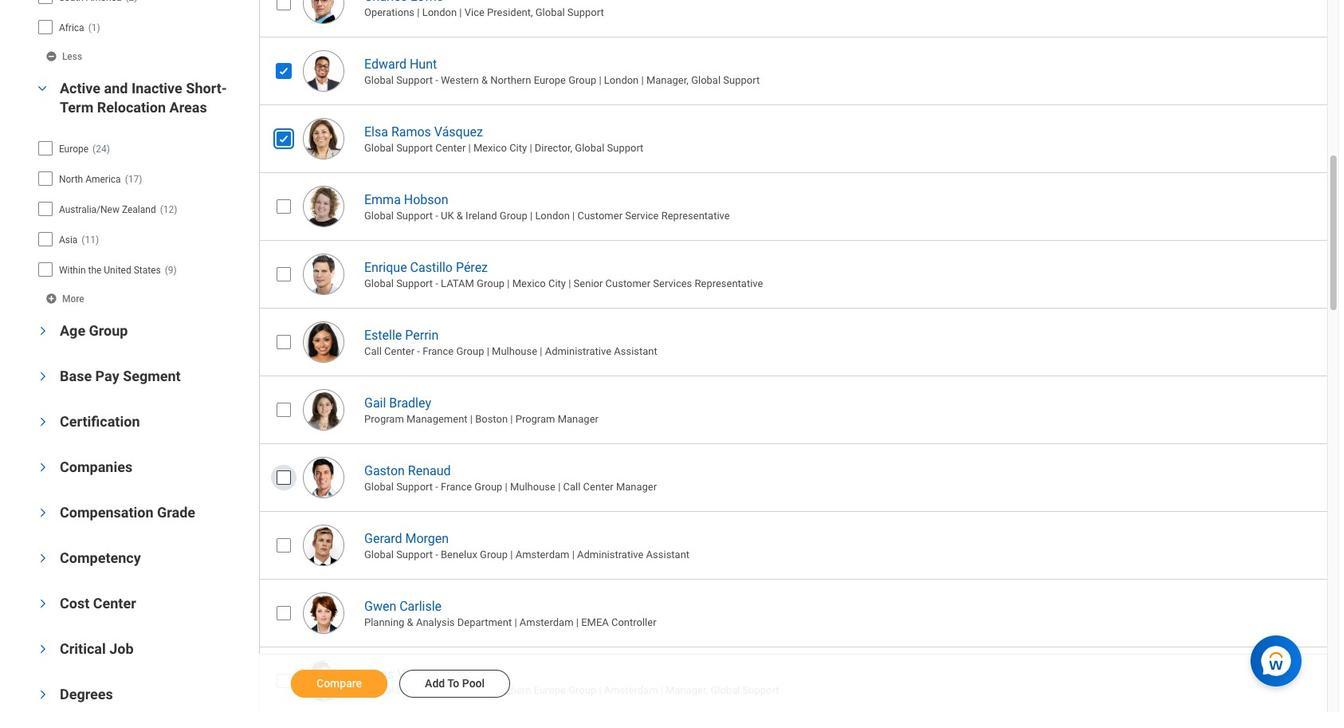 Task type: locate. For each thing, give the bounding box(es) containing it.
edward
[[364, 56, 407, 72]]

0 vertical spatial europe
[[534, 74, 566, 86]]

mulhouse up the global support - benelux group   |   amsterdam   |   administrative assistant
[[510, 481, 556, 493]]

- down hunt
[[436, 74, 438, 86]]

check small image
[[274, 61, 293, 80]]

planning & analysis department   |   amsterdam   |   emea controller
[[364, 616, 657, 628]]

& down gwen carlisle
[[407, 616, 414, 628]]

renaud
[[408, 463, 451, 478]]

1 horizontal spatial call
[[563, 481, 581, 493]]

1 vertical spatial manager,
[[666, 684, 708, 696]]

program down gail
[[364, 413, 404, 425]]

customer inside enrique castillo pérez list item
[[606, 278, 651, 290]]

chevron down image inside "active and inactive short- term relocation areas" group
[[33, 83, 52, 94]]

representative inside emma hobson list item
[[662, 210, 730, 222]]

emma hobson link
[[364, 189, 449, 207]]

africa
[[59, 22, 84, 33]]

segment
[[123, 367, 181, 384]]

france
[[423, 345, 454, 357], [441, 481, 472, 493]]

1 vertical spatial customer
[[606, 278, 651, 290]]

manager, inside 'hans visser' list item
[[666, 684, 708, 696]]

competency button
[[60, 549, 141, 566]]

0 vertical spatial london
[[422, 7, 457, 18]]

chevron down image left the cost
[[37, 594, 48, 613]]

chevron down image for companies
[[37, 457, 48, 476]]

manager,
[[647, 74, 689, 86], [666, 684, 708, 696]]

western inside edward hunt list item
[[441, 74, 479, 86]]

gerard
[[364, 531, 402, 546]]

pool
[[462, 677, 485, 690]]

& inside emma hobson list item
[[457, 210, 463, 222]]

global inside gaston renaud list item
[[364, 481, 394, 493]]

1 northern from the top
[[491, 74, 531, 86]]

mulhouse
[[492, 345, 537, 357], [510, 481, 556, 493]]

0 horizontal spatial city
[[510, 142, 527, 154]]

gwen carlisle link
[[364, 595, 442, 614]]

0 vertical spatial france
[[423, 345, 454, 357]]

group down emea
[[569, 684, 597, 696]]

mulhouse for estelle perrin
[[492, 345, 537, 357]]

visser
[[397, 666, 433, 682]]

gail bradley list item
[[259, 375, 1340, 443]]

1 horizontal spatial manager
[[616, 481, 657, 493]]

chevron down image left the active
[[33, 83, 52, 94]]

0 horizontal spatial program
[[364, 413, 404, 425]]

services
[[653, 278, 692, 290]]

london
[[422, 7, 457, 18], [604, 74, 639, 86], [535, 210, 570, 222]]

1 chevron down image from the top
[[37, 321, 48, 340]]

western for hunt
[[441, 74, 479, 86]]

mexico inside elsa ramos vásquez list item
[[474, 142, 507, 154]]

gerard morgen
[[364, 531, 449, 546]]

europe inside edward hunt list item
[[534, 74, 566, 86]]

0 horizontal spatial mexico
[[474, 142, 507, 154]]

pérez
[[456, 260, 488, 275]]

1 horizontal spatial program
[[516, 413, 555, 425]]

active and inactive short- term relocation areas button
[[60, 79, 227, 115]]

administrative down senior
[[545, 345, 612, 357]]

3 chevron down image from the top
[[37, 503, 48, 522]]

1 vertical spatial call
[[563, 481, 581, 493]]

europe inside active and inactive short- term relocation areas tree
[[59, 143, 89, 154]]

group right ireland
[[500, 210, 528, 222]]

assistant up controller
[[646, 549, 690, 561]]

chevron down image left certification
[[37, 412, 48, 431]]

manager
[[558, 413, 599, 425], [616, 481, 657, 493]]

0 vertical spatial customer
[[578, 210, 623, 222]]

representative for emma hobson
[[662, 210, 730, 222]]

& right the uk
[[457, 210, 463, 222]]

compensation grade button
[[60, 504, 195, 520]]

1 vertical spatial western
[[441, 684, 479, 696]]

edward hunt link
[[364, 53, 437, 72]]

- left the uk
[[436, 210, 438, 222]]

representative
[[662, 210, 730, 222], [695, 278, 763, 290]]

mulhouse up boston
[[492, 345, 537, 357]]

- for perrin
[[417, 345, 420, 357]]

2 western from the top
[[441, 684, 479, 696]]

zealand
[[122, 204, 156, 215]]

program right boston
[[516, 413, 555, 425]]

- inside estelle perrin list item
[[417, 345, 420, 357]]

customer left service
[[578, 210, 623, 222]]

& for hunt
[[482, 74, 488, 86]]

gwen carlisle list item
[[259, 579, 1340, 646]]

group inside gaston renaud list item
[[475, 481, 503, 493]]

0 vertical spatial call
[[364, 345, 382, 357]]

operations   |   london   |   vice president, global support list item
[[259, 0, 1340, 36]]

emma hobson list item
[[259, 172, 1340, 240]]

chevron down image for certification
[[37, 412, 48, 431]]

administrative
[[545, 345, 612, 357], [577, 549, 644, 561]]

1 vertical spatial amsterdam
[[520, 616, 574, 628]]

europe up the director,
[[534, 74, 566, 86]]

city inside enrique castillo pérez list item
[[549, 278, 566, 290]]

0 vertical spatial representative
[[662, 210, 730, 222]]

less
[[62, 51, 82, 62]]

france down renaud
[[441, 481, 472, 493]]

western
[[441, 74, 479, 86], [441, 684, 479, 696]]

- inside edward hunt list item
[[436, 74, 438, 86]]

assistant for gerard morgen
[[646, 549, 690, 561]]

2 chevron down image from the top
[[37, 366, 48, 386]]

benelux
[[441, 549, 478, 561]]

operations   |   london   |   vice president, global support
[[364, 7, 604, 18]]

chevron down image for age
[[37, 321, 48, 340]]

0 vertical spatial manager
[[558, 413, 599, 425]]

chevron down image left degrees
[[37, 685, 48, 704]]

city left the director,
[[510, 142, 527, 154]]

mexico
[[474, 142, 507, 154], [512, 278, 546, 290]]

1 vertical spatial london
[[604, 74, 639, 86]]

1 vertical spatial city
[[549, 278, 566, 290]]

perrin
[[405, 327, 439, 343]]

0 vertical spatial mulhouse
[[492, 345, 537, 357]]

call
[[364, 345, 382, 357], [563, 481, 581, 493]]

director,
[[535, 142, 573, 154]]

carlisle
[[400, 599, 442, 614]]

northern for hans visser
[[491, 684, 531, 696]]

and
[[104, 79, 128, 96]]

estelle perrin list item
[[259, 308, 1340, 375]]

critical job
[[60, 640, 134, 657]]

london inside emma hobson list item
[[535, 210, 570, 222]]

& right to
[[482, 684, 488, 696]]

europe left (24)
[[59, 143, 89, 154]]

controller
[[612, 616, 657, 628]]

1 horizontal spatial mexico
[[512, 278, 546, 290]]

chevron down image for base
[[37, 366, 48, 386]]

& inside edward hunt list item
[[482, 74, 488, 86]]

gerard morgen link
[[364, 528, 449, 546]]

estelle
[[364, 327, 402, 343]]

0 horizontal spatial manager
[[558, 413, 599, 425]]

administrative inside estelle perrin list item
[[545, 345, 612, 357]]

customer for enrique castillo pérez
[[606, 278, 651, 290]]

amsterdam down controller
[[604, 684, 658, 696]]

chevron down image left competency button
[[37, 548, 48, 567]]

city left senior
[[549, 278, 566, 290]]

2 program from the left
[[516, 413, 555, 425]]

operations
[[364, 7, 415, 18]]

group up program management   |   boston   |   program manager
[[456, 345, 484, 357]]

administrative inside gerard morgen list item
[[577, 549, 644, 561]]

- down the castillo
[[436, 278, 438, 290]]

global inside gerard morgen list item
[[364, 549, 394, 561]]

active
[[60, 79, 101, 96]]

1 vertical spatial manager
[[616, 481, 657, 493]]

mulhouse inside gaston renaud list item
[[510, 481, 556, 493]]

group inside emma hobson list item
[[500, 210, 528, 222]]

call center - france group   |   mulhouse   |   administrative assistant
[[364, 345, 658, 357]]

add to pool
[[425, 677, 485, 690]]

- down perrin
[[417, 345, 420, 357]]

0 vertical spatial assistant
[[614, 345, 658, 357]]

- for renaud
[[436, 481, 438, 493]]

1 vertical spatial europe
[[59, 143, 89, 154]]

1 vertical spatial mexico
[[512, 278, 546, 290]]

- left to
[[436, 684, 438, 696]]

- inside 'hans visser' list item
[[436, 684, 438, 696]]

group up the director,
[[569, 74, 597, 86]]

chevron down image left compensation
[[37, 503, 48, 522]]

chevron down image left 'base'
[[37, 366, 48, 386]]

1 horizontal spatial london
[[535, 210, 570, 222]]

western for visser
[[441, 684, 479, 696]]

chevron down image
[[37, 321, 48, 340], [37, 366, 48, 386], [37, 503, 48, 522], [37, 685, 48, 704]]

0 vertical spatial western
[[441, 74, 479, 86]]

representative right service
[[662, 210, 730, 222]]

gwen carlisle
[[364, 599, 442, 614]]

0 vertical spatial amsterdam
[[516, 549, 570, 561]]

term
[[60, 99, 93, 115]]

- down renaud
[[436, 481, 438, 493]]

gail
[[364, 395, 386, 410]]

chevron down image for active and inactive short- term relocation areas
[[33, 83, 52, 94]]

customer right senior
[[606, 278, 651, 290]]

0 vertical spatial administrative
[[545, 345, 612, 357]]

2 northern from the top
[[491, 684, 531, 696]]

1 western from the top
[[441, 74, 479, 86]]

1 vertical spatial assistant
[[646, 549, 690, 561]]

france inside gaston renaud list item
[[441, 481, 472, 493]]

& up the vásquez
[[482, 74, 488, 86]]

(9)
[[165, 264, 177, 276]]

northern inside edward hunt list item
[[491, 74, 531, 86]]

representative right services
[[695, 278, 763, 290]]

group right benelux
[[480, 549, 508, 561]]

elsa
[[364, 124, 388, 139]]

amsterdam down global support - france group   |   mulhouse   |   call center manager
[[516, 549, 570, 561]]

support inside gaston renaud list item
[[396, 481, 433, 493]]

chevron down image
[[33, 83, 52, 94], [37, 412, 48, 431], [37, 457, 48, 476], [37, 548, 48, 567], [37, 594, 48, 613], [37, 639, 48, 658]]

1 horizontal spatial city
[[549, 278, 566, 290]]

tree
[[37, 0, 246, 41]]

1 vertical spatial mulhouse
[[510, 481, 556, 493]]

northern down president,
[[491, 74, 531, 86]]

northern right pool
[[491, 684, 531, 696]]

amsterdam left emea
[[520, 616, 574, 628]]

mulhouse inside estelle perrin list item
[[492, 345, 537, 357]]

- inside gaston renaud list item
[[436, 481, 438, 493]]

customer
[[578, 210, 623, 222], [606, 278, 651, 290]]

representative for enrique castillo pérez
[[695, 278, 763, 290]]

london inside edward hunt list item
[[604, 74, 639, 86]]

- down morgen
[[436, 549, 438, 561]]

gail bradley link
[[364, 392, 431, 410]]

|
[[417, 7, 420, 18], [460, 7, 462, 18], [599, 74, 602, 86], [641, 74, 644, 86], [468, 142, 471, 154], [530, 142, 532, 154], [530, 210, 533, 222], [573, 210, 575, 222], [507, 278, 510, 290], [569, 278, 571, 290], [487, 345, 489, 357], [540, 345, 543, 357], [470, 413, 473, 425], [511, 413, 513, 425], [505, 481, 508, 493], [558, 481, 561, 493], [511, 549, 513, 561], [572, 549, 575, 561], [515, 616, 517, 628], [576, 616, 579, 628], [599, 684, 602, 696], [661, 684, 663, 696]]

chevron down image for cost center
[[37, 594, 48, 613]]

& inside 'hans visser' list item
[[482, 684, 488, 696]]

program
[[364, 413, 404, 425], [516, 413, 555, 425]]

gaston renaud link
[[364, 460, 451, 478]]

president,
[[487, 7, 533, 18]]

boston
[[475, 413, 508, 425]]

- inside enrique castillo pérez list item
[[436, 278, 438, 290]]

chevron down image left companies
[[37, 457, 48, 476]]

center inside estelle perrin list item
[[384, 345, 415, 357]]

northern inside 'hans visser' list item
[[491, 684, 531, 696]]

chevron down image left critical
[[37, 639, 48, 658]]

western inside 'hans visser' list item
[[441, 684, 479, 696]]

- for hunt
[[436, 74, 438, 86]]

mexico left senior
[[512, 278, 546, 290]]

0 vertical spatial city
[[510, 142, 527, 154]]

hobson
[[404, 192, 449, 207]]

0 horizontal spatial call
[[364, 345, 382, 357]]

uk
[[441, 210, 454, 222]]

0 vertical spatial northern
[[491, 74, 531, 86]]

senior
[[574, 278, 603, 290]]

call inside estelle perrin list item
[[364, 345, 382, 357]]

2 vertical spatial europe
[[534, 684, 566, 696]]

add to pool button
[[400, 670, 510, 698]]

1 vertical spatial northern
[[491, 684, 531, 696]]

center inside gaston renaud list item
[[583, 481, 614, 493]]

customer inside emma hobson list item
[[578, 210, 623, 222]]

vice
[[465, 7, 485, 18]]

1 vertical spatial administrative
[[577, 549, 644, 561]]

group down pérez
[[477, 278, 505, 290]]

customer for emma hobson
[[578, 210, 623, 222]]

manager, inside edward hunt list item
[[647, 74, 689, 86]]

management
[[407, 413, 468, 425]]

france down perrin
[[423, 345, 454, 357]]

america
[[85, 174, 121, 185]]

0 vertical spatial manager,
[[647, 74, 689, 86]]

(17)
[[125, 174, 142, 185]]

2 vertical spatial london
[[535, 210, 570, 222]]

&
[[482, 74, 488, 86], [457, 210, 463, 222], [407, 616, 414, 628], [482, 684, 488, 696]]

0 vertical spatial mexico
[[474, 142, 507, 154]]

chevron down image for compensation
[[37, 503, 48, 522]]

representative inside enrique castillo pérez list item
[[695, 278, 763, 290]]

2 vertical spatial amsterdam
[[604, 684, 658, 696]]

edward hunt list item
[[259, 36, 1340, 104]]

france for renaud
[[441, 481, 472, 493]]

france inside estelle perrin list item
[[423, 345, 454, 357]]

assistant down services
[[614, 345, 658, 357]]

compensation
[[60, 504, 154, 520]]

- for visser
[[436, 684, 438, 696]]

chevron down image left the age
[[37, 321, 48, 340]]

north
[[59, 174, 83, 185]]

elsa ramos vásquez link
[[364, 121, 483, 139]]

cost center button
[[60, 594, 136, 611]]

global support - uk & ireland group   |   london   |   customer service representative
[[364, 210, 730, 222]]

europe right pool
[[534, 684, 566, 696]]

mexico down the vásquez
[[474, 142, 507, 154]]

2 horizontal spatial london
[[604, 74, 639, 86]]

- inside emma hobson list item
[[436, 210, 438, 222]]

gerard morgen list item
[[259, 511, 1340, 579]]

degrees button
[[60, 685, 113, 702]]

(11)
[[82, 234, 99, 245]]

- inside gerard morgen list item
[[436, 549, 438, 561]]

group down boston
[[475, 481, 503, 493]]

1 vertical spatial france
[[441, 481, 472, 493]]

assistant inside estelle perrin list item
[[614, 345, 658, 357]]

1 vertical spatial representative
[[695, 278, 763, 290]]

assistant inside gerard morgen list item
[[646, 549, 690, 561]]

administrative up emea
[[577, 549, 644, 561]]

0 horizontal spatial london
[[422, 7, 457, 18]]

europe inside 'hans visser' list item
[[534, 684, 566, 696]]



Task type: describe. For each thing, give the bounding box(es) containing it.
analysis
[[416, 616, 455, 628]]

group inside edward hunt list item
[[569, 74, 597, 86]]

manager, for visser
[[666, 684, 708, 696]]

ramos
[[391, 124, 431, 139]]

group inside enrique castillo pérez list item
[[477, 278, 505, 290]]

- for hobson
[[436, 210, 438, 222]]

cost
[[60, 594, 90, 611]]

the
[[88, 264, 102, 276]]

global support - western & northern europe group   |   amsterdam   |   manager, global support
[[364, 684, 779, 696]]

age
[[60, 322, 85, 339]]

to
[[448, 677, 460, 690]]

compare button
[[291, 670, 388, 698]]

hans visser list item
[[259, 646, 1340, 712]]

group inside estelle perrin list item
[[456, 345, 484, 357]]

degrees
[[60, 685, 113, 702]]

global support - latam group   |   mexico city   |   senior customer services representative
[[364, 278, 763, 290]]

support inside operations   |   london   |   vice president, global support list item
[[568, 7, 604, 18]]

manager inside gail bradley list item
[[558, 413, 599, 425]]

check small image
[[274, 129, 293, 148]]

active and inactive short- term relocation areas group
[[32, 78, 251, 308]]

base
[[60, 367, 92, 384]]

north america
[[59, 174, 121, 185]]

support inside emma hobson list item
[[396, 210, 433, 222]]

within
[[59, 264, 86, 276]]

estelle perrin
[[364, 327, 439, 343]]

certification
[[60, 413, 140, 429]]

less button
[[45, 49, 84, 63]]

global inside list item
[[536, 7, 565, 18]]

group inside gerard morgen list item
[[480, 549, 508, 561]]

mulhouse for gaston renaud
[[510, 481, 556, 493]]

grade
[[157, 504, 195, 520]]

states
[[134, 264, 161, 276]]

& inside gwen carlisle list item
[[407, 616, 414, 628]]

cost center
[[60, 594, 136, 611]]

enrique castillo pérez list item
[[259, 240, 1340, 308]]

more button
[[45, 292, 86, 305]]

global inside enrique castillo pérez list item
[[364, 278, 394, 290]]

relocation
[[97, 99, 166, 115]]

hans visser link
[[364, 663, 433, 682]]

group right the age
[[89, 322, 128, 339]]

within the united states
[[59, 264, 161, 276]]

estelle perrin link
[[364, 324, 439, 343]]

chevron down image for critical job
[[37, 639, 48, 658]]

4 chevron down image from the top
[[37, 685, 48, 704]]

amsterdam inside gwen carlisle list item
[[520, 616, 574, 628]]

critical
[[60, 640, 106, 657]]

(12)
[[160, 204, 177, 215]]

1 program from the left
[[364, 413, 404, 425]]

companies button
[[60, 458, 133, 475]]

edward hunt
[[364, 56, 437, 72]]

age group button
[[60, 322, 128, 339]]

add
[[425, 677, 445, 690]]

hans
[[364, 666, 394, 682]]

& for visser
[[482, 684, 488, 696]]

hunt
[[410, 56, 437, 72]]

gaston
[[364, 463, 405, 478]]

united
[[104, 264, 131, 276]]

london inside list item
[[422, 7, 457, 18]]

elsa ramos vásquez list item
[[259, 104, 1340, 172]]

australia/new zealand
[[59, 204, 156, 215]]

planning
[[364, 616, 405, 628]]

enrique
[[364, 260, 407, 275]]

job
[[109, 640, 134, 657]]

support inside enrique castillo pérez list item
[[396, 278, 433, 290]]

europe for hans visser
[[534, 684, 566, 696]]

pay
[[95, 367, 119, 384]]

elsa ramos vásquez
[[364, 124, 483, 139]]

amsterdam inside 'hans visser' list item
[[604, 684, 658, 696]]

compensation grade
[[60, 504, 195, 520]]

administrative for estelle perrin
[[545, 345, 612, 357]]

france for perrin
[[423, 345, 454, 357]]

mexico inside enrique castillo pérez list item
[[512, 278, 546, 290]]

- for morgen
[[436, 549, 438, 561]]

asia
[[59, 234, 78, 245]]

emma hobson
[[364, 192, 449, 207]]

gwen
[[364, 599, 396, 614]]

global inside emma hobson list item
[[364, 210, 394, 222]]

(24)
[[93, 143, 110, 154]]

chevron down image for competency
[[37, 548, 48, 567]]

bradley
[[389, 395, 431, 410]]

active and inactive short- term relocation areas tree
[[37, 135, 246, 283]]

- for castillo
[[436, 278, 438, 290]]

enrique castillo pérez
[[364, 260, 488, 275]]

manager inside gaston renaud list item
[[616, 481, 657, 493]]

short-
[[186, 79, 227, 96]]

support inside gerard morgen list item
[[396, 549, 433, 561]]

call inside gaston renaud list item
[[563, 481, 581, 493]]

inactive
[[131, 79, 182, 96]]

& for hobson
[[457, 210, 463, 222]]

australia/new
[[59, 204, 120, 215]]

center inside elsa ramos vásquez list item
[[436, 142, 466, 154]]

emma
[[364, 192, 401, 207]]

age group
[[60, 322, 128, 339]]

manager, for hunt
[[647, 74, 689, 86]]

vásquez
[[434, 124, 483, 139]]

critical job button
[[60, 640, 134, 657]]

department
[[457, 616, 512, 628]]

city inside elsa ramos vásquez list item
[[510, 142, 527, 154]]

enrique castillo pérez link
[[364, 257, 488, 275]]

group inside 'hans visser' list item
[[569, 684, 597, 696]]

program management   |   boston   |   program manager
[[364, 413, 599, 425]]

assistant for estelle perrin
[[614, 345, 658, 357]]

amsterdam inside gerard morgen list item
[[516, 549, 570, 561]]

certification button
[[60, 413, 140, 429]]

global support center   |   mexico city   |   director, global support
[[364, 142, 644, 154]]

active and inactive short- term relocation areas
[[60, 79, 227, 115]]

northern for edward hunt
[[491, 74, 531, 86]]

more
[[62, 293, 84, 304]]

europe for edward hunt
[[534, 74, 566, 86]]

administrative for gerard morgen
[[577, 549, 644, 561]]

global support - western & northern europe group   |   london   |   manager, global support
[[364, 74, 760, 86]]

compare
[[317, 677, 362, 690]]

tree containing africa
[[37, 0, 246, 41]]

(1)
[[88, 22, 100, 33]]

ireland
[[466, 210, 497, 222]]

castillo
[[410, 260, 453, 275]]

base pay segment button
[[60, 367, 181, 384]]

gaston renaud list item
[[259, 443, 1340, 511]]



Task type: vqa. For each thing, say whether or not it's contained in the screenshot.
Areas
yes



